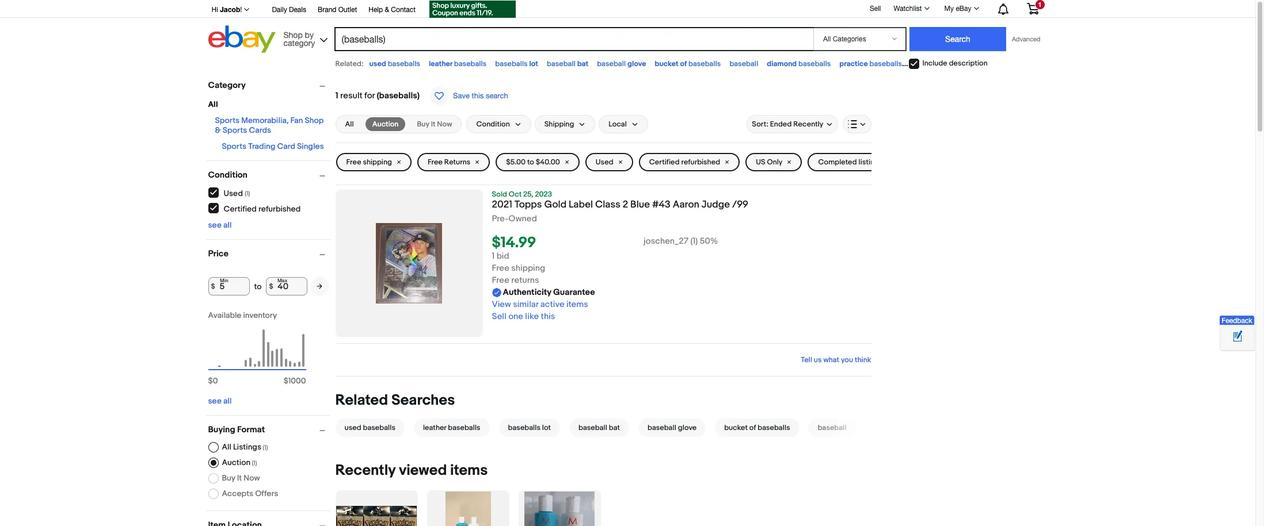 Task type: vqa. For each thing, say whether or not it's contained in the screenshot.
Sale items
no



Task type: describe. For each thing, give the bounding box(es) containing it.
0 vertical spatial used
[[369, 59, 386, 69]]

Authenticity Guarantee text field
[[492, 287, 595, 299]]

0 vertical spatial bucket
[[655, 59, 679, 69]]

diamond baseballs
[[767, 59, 831, 69]]

jacob
[[220, 5, 240, 14]]

used inside main content
[[345, 424, 361, 433]]

tell us what you think
[[801, 356, 871, 365]]

condition for left "condition" dropdown button
[[208, 170, 247, 181]]

buying format
[[208, 425, 265, 436]]

account navigation
[[205, 0, 1047, 20]]

see all button for price
[[208, 397, 232, 406]]

$ up "buying format" "dropdown button" on the bottom left of the page
[[284, 377, 288, 386]]

singles
[[297, 142, 324, 151]]

50%
[[700, 236, 718, 247]]

3x sealed fossil long/hanger booster packs (artset) wotc original pokemon cards image
[[336, 506, 417, 527]]

0 vertical spatial leather
[[429, 59, 452, 69]]

same day ship moroccanoil volume shampoo and conditioner 8.5 fl oz duo image
[[445, 492, 491, 527]]

judge
[[702, 199, 730, 211]]

1 horizontal spatial bucket
[[724, 424, 748, 433]]

$5.00 to $40.00
[[506, 158, 560, 167]]

0 vertical spatial baseball bat
[[547, 59, 588, 69]]

2021 topps gold label class 2 blue #43 aaron judge /99 link
[[492, 199, 871, 214]]

authenticity
[[503, 287, 551, 298]]

owned
[[509, 214, 537, 225]]

(1) inside all listings (1)
[[263, 444, 268, 452]]

glove inside baseball glove link
[[678, 424, 697, 433]]

help & contact
[[369, 6, 416, 14]]

0 vertical spatial it
[[431, 120, 435, 129]]

listing options selector. list view selected. image
[[848, 120, 866, 129]]

0 horizontal spatial buy it now
[[222, 474, 260, 484]]

rawlings
[[911, 59, 939, 69]]

0
[[213, 377, 218, 386]]

joschen_27
[[644, 236, 689, 247]]

memorabilia,
[[241, 116, 289, 126]]

0 vertical spatial used baseballs
[[369, 59, 420, 69]]

us only
[[756, 158, 783, 167]]

related searches
[[335, 392, 455, 410]]

$ 0
[[208, 377, 218, 386]]

0 vertical spatial to
[[527, 158, 534, 167]]

available inventory
[[208, 311, 277, 321]]

used for used
[[596, 158, 614, 167]]

0 horizontal spatial recently
[[335, 462, 396, 480]]

0 vertical spatial certified refurbished
[[649, 158, 720, 167]]

1 result for (baseballs)
[[335, 90, 420, 101]]

0 horizontal spatial condition button
[[208, 170, 330, 181]]

$5.00
[[506, 158, 526, 167]]

0 horizontal spatial all
[[208, 100, 218, 109]]

0 vertical spatial condition button
[[467, 115, 531, 134]]

free down bid
[[492, 263, 509, 274]]

bat inside baseball bat link
[[609, 424, 620, 433]]

0 horizontal spatial bat
[[577, 59, 588, 69]]

0 vertical spatial buy
[[417, 120, 429, 129]]

see for price
[[208, 397, 222, 406]]

buying format button
[[208, 425, 330, 436]]

all for price
[[223, 397, 232, 406]]

contact
[[391, 6, 416, 14]]

offers
[[255, 489, 278, 499]]

$ up available
[[211, 282, 215, 291]]

used (1)
[[224, 189, 250, 198]]

0 vertical spatial refurbished
[[681, 158, 720, 167]]

view similar active items link
[[492, 299, 588, 310]]

listings
[[233, 443, 261, 452]]

advanced
[[1012, 36, 1041, 43]]

inventory
[[243, 311, 277, 321]]

diamond
[[767, 59, 797, 69]]

see all for condition
[[208, 220, 232, 230]]

1 vertical spatial it
[[237, 474, 242, 484]]

shop inside shop by category
[[284, 30, 303, 39]]

2023
[[535, 190, 552, 199]]

baseball glove link
[[634, 419, 711, 438]]

sell inside joschen_27 (1) 50% 1 bid free shipping free returns authenticity guarantee view similar active items sell one like this
[[492, 312, 507, 322]]

auction for auction (1)
[[222, 458, 250, 468]]

sold
[[492, 190, 507, 199]]

see all button for condition
[[208, 220, 232, 230]]

sports for sports memorabilia, fan shop & sports cards
[[215, 116, 240, 126]]

2021 topps gold label class 2 blue #43 aaron judge /99 heading
[[492, 199, 748, 211]]

now inside buy it now link
[[437, 120, 452, 129]]

$ 1000
[[284, 377, 306, 386]]

1 for 1
[[1038, 1, 1042, 8]]

help
[[369, 6, 383, 14]]

deals
[[289, 6, 306, 14]]

1 link
[[1020, 0, 1046, 17]]

include
[[923, 59, 947, 68]]

accepts offers
[[222, 489, 278, 499]]

shop by category
[[284, 30, 315, 47]]

ended
[[770, 120, 792, 129]]

shop by category banner
[[205, 0, 1047, 56]]

0 vertical spatial leather baseballs
[[429, 59, 487, 69]]

bid
[[497, 251, 509, 262]]

viewed
[[399, 462, 447, 480]]

 (1) Items text field
[[250, 460, 257, 467]]

2021 topps gold label class 2 blue #43 aaron judge /99 image
[[376, 223, 442, 304]]

Minimum value $5 text field
[[208, 277, 250, 296]]

baseballs lot inside main content
[[508, 424, 551, 433]]

baseball link for related searches
[[804, 419, 860, 438]]

2 vertical spatial all
[[222, 443, 231, 452]]

active
[[540, 299, 565, 310]]

(1) for joschen_27
[[691, 236, 698, 247]]

aaron
[[673, 199, 699, 211]]

search
[[486, 92, 508, 100]]

25,
[[523, 190, 533, 199]]

brand outlet
[[318, 6, 357, 14]]

brand
[[318, 6, 336, 14]]

1 vertical spatial leather
[[423, 424, 446, 433]]

1 vertical spatial refurbished
[[258, 204, 301, 214]]

duo moroccanoil extra volume shampoo and conditioner 2.4 oz fine to medium hair image
[[524, 492, 595, 527]]

auction (1)
[[222, 458, 257, 468]]

tell us what you think link
[[801, 356, 871, 365]]

joschen_27 (1) 50% 1 bid free shipping free returns authenticity guarantee view similar active items sell one like this
[[492, 236, 718, 322]]

returns
[[511, 275, 539, 286]]

my
[[944, 5, 954, 13]]

available
[[208, 311, 241, 321]]

my ebay link
[[938, 2, 984, 16]]

all listings (1)
[[222, 443, 268, 452]]

free shipping
[[346, 158, 392, 167]]

free down all link
[[346, 158, 361, 167]]

1 vertical spatial used baseballs
[[345, 424, 395, 433]]

us only link
[[746, 153, 802, 172]]

0 horizontal spatial bucket of baseballs
[[655, 59, 721, 69]]

Auction selected text field
[[372, 119, 399, 130]]

us
[[814, 356, 822, 365]]

sort:
[[752, 120, 769, 129]]

searches
[[391, 392, 455, 410]]

1000
[[288, 377, 306, 386]]

free returns link
[[417, 153, 490, 172]]

include description
[[923, 59, 988, 68]]

related:
[[335, 59, 364, 69]]

0 vertical spatial lot
[[529, 59, 538, 69]]

1 vertical spatial to
[[254, 282, 262, 292]]

& inside account 'navigation'
[[385, 6, 389, 14]]

1 vertical spatial items
[[450, 462, 488, 480]]

hi
[[212, 6, 218, 14]]

what
[[823, 356, 839, 365]]

bucket of baseballs inside main content
[[724, 424, 790, 433]]

local button
[[599, 115, 648, 134]]

completed listings link
[[808, 153, 902, 172]]

label
[[569, 199, 593, 211]]

bucket of baseballs link
[[711, 419, 804, 438]]

you
[[841, 356, 853, 365]]



Task type: locate. For each thing, give the bounding box(es) containing it.
condition button down search
[[467, 115, 531, 134]]

leather up save this search button
[[429, 59, 452, 69]]

recently viewed items
[[335, 462, 488, 480]]

used baseballs link
[[335, 419, 409, 438]]

baseball bat link
[[565, 419, 634, 438]]

$ up inventory
[[269, 282, 273, 291]]

watchlist
[[894, 5, 922, 13]]

auction for auction
[[372, 120, 399, 129]]

this inside joschen_27 (1) 50% 1 bid free shipping free returns authenticity guarantee view similar active items sell one like this
[[541, 312, 555, 322]]

1 vertical spatial certified refurbished
[[224, 204, 301, 214]]

recently inside dropdown button
[[793, 120, 824, 129]]

leather baseballs
[[429, 59, 487, 69], [423, 424, 480, 433]]

certified refurbished up aaron
[[649, 158, 720, 167]]

items down guarantee
[[566, 299, 588, 310]]

0 vertical spatial shop
[[284, 30, 303, 39]]

0 horizontal spatial this
[[472, 92, 484, 100]]

0 vertical spatial buy it now
[[417, 120, 452, 129]]

category
[[284, 38, 315, 47]]

2 see all button from the top
[[208, 397, 232, 406]]

recently
[[793, 120, 824, 129], [335, 462, 396, 480]]

used baseballs up (baseballs)
[[369, 59, 420, 69]]

leather
[[429, 59, 452, 69], [423, 424, 446, 433]]

1 horizontal spatial shipping
[[511, 263, 545, 274]]

certified refurbished
[[649, 158, 720, 167], [224, 204, 301, 214]]

0 horizontal spatial 1
[[335, 90, 338, 101]]

1 vertical spatial shipping
[[511, 263, 545, 274]]

0 horizontal spatial auction
[[222, 458, 250, 468]]

1 horizontal spatial certified refurbished link
[[639, 153, 740, 172]]

items up same day ship moroccanoil volume shampoo and conditioner 8.5 fl oz duo image
[[450, 462, 488, 480]]

2 see all from the top
[[208, 397, 232, 406]]

sports
[[215, 116, 240, 126], [223, 126, 247, 135], [222, 142, 246, 151]]

lot
[[529, 59, 538, 69], [542, 424, 551, 433]]

shipping down "auction" link
[[363, 158, 392, 167]]

shop
[[284, 30, 303, 39], [305, 116, 324, 126]]

0 horizontal spatial buy
[[222, 474, 235, 484]]

0 horizontal spatial certified refurbished link
[[208, 203, 301, 214]]

returns
[[444, 158, 470, 167]]

0 vertical spatial glove
[[627, 59, 646, 69]]

sports memorabilia, fan shop & sports cards link
[[215, 116, 324, 135]]

auction down all listings (1)
[[222, 458, 250, 468]]

buy
[[417, 120, 429, 129], [222, 474, 235, 484]]

0 vertical spatial all
[[223, 220, 232, 230]]

1 horizontal spatial bat
[[609, 424, 620, 433]]

2 horizontal spatial all
[[345, 120, 354, 129]]

to left maximum value $40 text field
[[254, 282, 262, 292]]

items
[[566, 299, 588, 310], [450, 462, 488, 480]]

 (1) Items text field
[[261, 444, 268, 452]]

1 horizontal spatial recently
[[793, 120, 824, 129]]

1 horizontal spatial auction
[[372, 120, 399, 129]]

sell inside account 'navigation'
[[870, 4, 881, 12]]

1 horizontal spatial refurbished
[[681, 158, 720, 167]]

this right save
[[472, 92, 484, 100]]

of inside bucket of baseballs link
[[749, 424, 756, 433]]

1
[[1038, 1, 1042, 8], [335, 90, 338, 101], [492, 251, 495, 262]]

1 horizontal spatial condition button
[[467, 115, 531, 134]]

0 vertical spatial see
[[208, 220, 222, 230]]

see for condition
[[208, 220, 222, 230]]

shop inside sports memorabilia, fan shop & sports cards
[[305, 116, 324, 126]]

0 horizontal spatial of
[[680, 59, 687, 69]]

recently right ended
[[793, 120, 824, 129]]

free shipping link
[[336, 153, 412, 172]]

to right the $5.00
[[527, 158, 534, 167]]

now down save this search button
[[437, 120, 452, 129]]

baseballs lot link
[[494, 419, 565, 438]]

certified refurbished link up aaron
[[639, 153, 740, 172]]

leather down searches
[[423, 424, 446, 433]]

items inside joschen_27 (1) 50% 1 bid free shipping free returns authenticity guarantee view similar active items sell one like this
[[566, 299, 588, 310]]

all link
[[338, 117, 361, 131]]

1 vertical spatial bat
[[609, 424, 620, 433]]

price
[[208, 249, 229, 260]]

buy it now up free returns
[[417, 120, 452, 129]]

all down category
[[208, 100, 218, 109]]

refurbished up price dropdown button
[[258, 204, 301, 214]]

None submit
[[910, 27, 1006, 51]]

1 left bid
[[492, 251, 495, 262]]

all up price
[[223, 220, 232, 230]]

for
[[364, 90, 375, 101]]

rawlings baseballs
[[911, 59, 973, 69]]

1 vertical spatial baseball glove
[[648, 424, 697, 433]]

see up price
[[208, 220, 222, 230]]

daily
[[272, 6, 287, 14]]

oct
[[509, 190, 522, 199]]

1 vertical spatial bucket of baseballs
[[724, 424, 790, 433]]

this down active
[[541, 312, 555, 322]]

0 vertical spatial &
[[385, 6, 389, 14]]

1 horizontal spatial now
[[437, 120, 452, 129]]

1 all from the top
[[223, 220, 232, 230]]

0 horizontal spatial it
[[237, 474, 242, 484]]

1 horizontal spatial glove
[[678, 424, 697, 433]]

1 vertical spatial lot
[[542, 424, 551, 433]]

see all button
[[208, 220, 232, 230], [208, 397, 232, 406]]

0 horizontal spatial certified
[[224, 204, 257, 214]]

sold  oct 25, 2023 2021 topps gold label class 2 blue #43 aaron judge /99 pre-owned
[[492, 190, 748, 225]]

category
[[208, 80, 246, 91]]

0 horizontal spatial refurbished
[[258, 204, 301, 214]]

save
[[453, 92, 470, 100]]

0 vertical spatial 1
[[1038, 1, 1042, 8]]

0 horizontal spatial baseball link
[[730, 59, 758, 69]]

1 horizontal spatial sell
[[870, 4, 881, 12]]

1 horizontal spatial bucket of baseballs
[[724, 424, 790, 433]]

leather baseballs down searches
[[423, 424, 480, 433]]

my ebay
[[944, 5, 971, 13]]

daily deals
[[272, 6, 306, 14]]

1 horizontal spatial baseball link
[[804, 419, 860, 438]]

certified refurbished down the used (1)
[[224, 204, 301, 214]]

0 vertical spatial certified
[[649, 158, 680, 167]]

0 horizontal spatial lot
[[529, 59, 538, 69]]

auction link
[[365, 117, 406, 131]]

1 vertical spatial this
[[541, 312, 555, 322]]

similar
[[513, 299, 539, 310]]

sell left watchlist
[[870, 4, 881, 12]]

1 vertical spatial all
[[345, 120, 354, 129]]

1 vertical spatial glove
[[678, 424, 697, 433]]

condition inside dropdown button
[[476, 120, 510, 129]]

topps
[[515, 199, 542, 211]]

sell down 'view'
[[492, 312, 507, 322]]

1 horizontal spatial lot
[[542, 424, 551, 433]]

category button
[[208, 80, 330, 91]]

see all up price
[[208, 220, 232, 230]]

1 vertical spatial leather baseballs
[[423, 424, 480, 433]]

shop right the fan
[[305, 116, 324, 126]]

like
[[525, 312, 539, 322]]

see all for price
[[208, 397, 232, 406]]

1 vertical spatial used
[[345, 424, 361, 433]]

(1) left 50%
[[691, 236, 698, 247]]

1 horizontal spatial certified refurbished
[[649, 158, 720, 167]]

condition down search
[[476, 120, 510, 129]]

0 vertical spatial bat
[[577, 59, 588, 69]]

0 vertical spatial of
[[680, 59, 687, 69]]

1 see all from the top
[[208, 220, 232, 230]]

0 vertical spatial sell
[[870, 4, 881, 12]]

0 horizontal spatial now
[[244, 474, 260, 484]]

$ up buying
[[208, 377, 213, 386]]

save this search
[[453, 92, 508, 100]]

used down related
[[345, 424, 361, 433]]

fan
[[290, 116, 303, 126]]

0 horizontal spatial shipping
[[363, 158, 392, 167]]

accepts
[[222, 489, 253, 499]]

see all down 0
[[208, 397, 232, 406]]

blue
[[630, 199, 650, 211]]

& right help
[[385, 6, 389, 14]]

0 horizontal spatial glove
[[627, 59, 646, 69]]

all down result
[[345, 120, 354, 129]]

1 horizontal spatial this
[[541, 312, 555, 322]]

certified down the used (1)
[[224, 204, 257, 214]]

(1) right listings
[[263, 444, 268, 452]]

condition up the used (1)
[[208, 170, 247, 181]]

class
[[595, 199, 620, 211]]

bucket
[[655, 59, 679, 69], [724, 424, 748, 433]]

completed listings
[[818, 158, 883, 167]]

buying
[[208, 425, 235, 436]]

sports memorabilia, fan shop & sports cards
[[215, 116, 324, 135]]

price button
[[208, 249, 330, 260]]

all
[[208, 100, 218, 109], [345, 120, 354, 129], [222, 443, 231, 452]]

1 vertical spatial see
[[208, 397, 222, 406]]

baseball
[[547, 59, 576, 69], [597, 59, 626, 69], [730, 59, 758, 69], [579, 424, 607, 433], [648, 424, 676, 433], [818, 424, 847, 433]]

$40.00
[[536, 158, 560, 167]]

all
[[223, 220, 232, 230], [223, 397, 232, 406]]

to
[[527, 158, 534, 167], [254, 282, 262, 292]]

see all button up price
[[208, 220, 232, 230]]

0 vertical spatial baseballs lot
[[495, 59, 538, 69]]

1 vertical spatial now
[[244, 474, 260, 484]]

1 horizontal spatial items
[[566, 299, 588, 310]]

certified
[[649, 158, 680, 167], [224, 204, 257, 214]]

refurbished
[[681, 158, 720, 167], [258, 204, 301, 214]]

watchlist link
[[887, 2, 935, 16]]

1 see from the top
[[208, 220, 222, 230]]

main content
[[335, 75, 903, 527]]

used inside "link"
[[596, 158, 614, 167]]

0 horizontal spatial items
[[450, 462, 488, 480]]

auction down 1 result for (baseballs)
[[372, 120, 399, 129]]

#43
[[652, 199, 671, 211]]

used baseballs down related
[[345, 424, 395, 433]]

listings
[[859, 158, 883, 167]]

see down 0
[[208, 397, 222, 406]]

(1) inside joschen_27 (1) 50% 1 bid free shipping free returns authenticity guarantee view similar active items sell one like this
[[691, 236, 698, 247]]

refurbished up aaron
[[681, 158, 720, 167]]

&
[[385, 6, 389, 14], [215, 126, 221, 135]]

leather baseballs link
[[409, 419, 494, 438]]

1 vertical spatial bucket
[[724, 424, 748, 433]]

(1) for auction
[[252, 460, 257, 467]]

1 horizontal spatial it
[[431, 120, 435, 129]]

1 vertical spatial all
[[223, 397, 232, 406]]

feedback
[[1222, 317, 1252, 325]]

1 vertical spatial see all button
[[208, 397, 232, 406]]

get the coupon image
[[429, 1, 516, 18]]

all up buying
[[223, 397, 232, 406]]

certified up #43
[[649, 158, 680, 167]]

used for used (1)
[[224, 189, 243, 198]]

1 for 1 result for (baseballs)
[[335, 90, 338, 101]]

now down (1) text field at the bottom left of page
[[244, 474, 260, 484]]

condition for the top "condition" dropdown button
[[476, 120, 510, 129]]

lot down search for anything text field
[[529, 59, 538, 69]]

0 vertical spatial auction
[[372, 120, 399, 129]]

(1) inside the used (1)
[[245, 190, 250, 197]]

1 left result
[[335, 90, 338, 101]]

main content containing $14.99
[[335, 75, 903, 527]]

0 horizontal spatial shop
[[284, 30, 303, 39]]

0 horizontal spatial baseball glove
[[597, 59, 646, 69]]

1 vertical spatial baseball bat
[[579, 424, 620, 433]]

leather baseballs up save
[[429, 59, 487, 69]]

cards
[[249, 126, 271, 135]]

us
[[756, 158, 765, 167]]

it down "auction (1)"
[[237, 474, 242, 484]]

sports for sports trading card singles
[[222, 142, 246, 151]]

buy it now link
[[410, 117, 459, 131]]

sort: ended recently button
[[747, 115, 838, 134]]

used link
[[585, 153, 633, 172]]

used right related: in the top left of the page
[[369, 59, 386, 69]]

free up 'view'
[[492, 275, 509, 286]]

recently down used baseballs link
[[335, 462, 396, 480]]

this
[[472, 92, 484, 100], [541, 312, 555, 322]]

see all button down 0
[[208, 397, 232, 406]]

all down buying
[[222, 443, 231, 452]]

buy right "auction" link
[[417, 120, 429, 129]]

2 all from the top
[[223, 397, 232, 406]]

buy it now down "auction (1)"
[[222, 474, 260, 484]]

1 vertical spatial buy
[[222, 474, 235, 484]]

1 horizontal spatial buy it now
[[417, 120, 452, 129]]

1 horizontal spatial certified
[[649, 158, 680, 167]]

1 horizontal spatial condition
[[476, 120, 510, 129]]

certified refurbished link
[[639, 153, 740, 172], [208, 203, 301, 214]]

0 horizontal spatial used
[[224, 189, 243, 198]]

2 see from the top
[[208, 397, 222, 406]]

1 vertical spatial certified refurbished link
[[208, 203, 301, 214]]

0 vertical spatial baseball glove
[[597, 59, 646, 69]]

1 inside 1 link
[[1038, 1, 1042, 8]]

pre-
[[492, 214, 509, 225]]

0 horizontal spatial condition
[[208, 170, 247, 181]]

1 vertical spatial recently
[[335, 462, 396, 480]]

0 horizontal spatial certified refurbished
[[224, 204, 301, 214]]

lot left baseball bat link
[[542, 424, 551, 433]]

1 up advanced
[[1038, 1, 1042, 8]]

gold
[[544, 199, 567, 211]]

1 inside joschen_27 (1) 50% 1 bid free shipping free returns authenticity guarantee view similar active items sell one like this
[[492, 251, 495, 262]]

1 vertical spatial auction
[[222, 458, 250, 468]]

shipping inside joschen_27 (1) 50% 1 bid free shipping free returns authenticity guarantee view similar active items sell one like this
[[511, 263, 545, 274]]

2021
[[492, 199, 512, 211]]

0 horizontal spatial bucket
[[655, 59, 679, 69]]

(1) inside "auction (1)"
[[252, 460, 257, 467]]

graph of available inventory between $5.0 and $40.0 image
[[208, 311, 306, 392]]

it up free returns
[[431, 120, 435, 129]]

0 vertical spatial this
[[472, 92, 484, 100]]

card
[[277, 142, 295, 151]]

practice
[[840, 59, 868, 69]]

save this search button
[[427, 86, 512, 106]]

none submit inside shop by category banner
[[910, 27, 1006, 51]]

sports trading card singles
[[222, 142, 324, 151]]

brand outlet link
[[318, 4, 357, 17]]

baseball link for related:
[[730, 59, 758, 69]]

(1) down listings
[[252, 460, 257, 467]]

$
[[211, 282, 215, 291], [269, 282, 273, 291], [208, 377, 213, 386], [284, 377, 288, 386]]

free left the returns
[[428, 158, 443, 167]]

1 vertical spatial certified
[[224, 204, 257, 214]]

(1) for used
[[245, 190, 250, 197]]

sports trading card singles link
[[222, 142, 324, 151]]

only
[[767, 158, 783, 167]]

local
[[609, 120, 627, 129]]

1 see all button from the top
[[208, 220, 232, 230]]

see all
[[208, 220, 232, 230], [208, 397, 232, 406]]

0 horizontal spatial &
[[215, 126, 221, 135]]

certified refurbished link down the used (1)
[[208, 203, 301, 214]]

buy it now
[[417, 120, 452, 129], [222, 474, 260, 484]]

buy up accepts
[[222, 474, 235, 484]]

shop left by
[[284, 30, 303, 39]]

shipping up returns
[[511, 263, 545, 274]]

all for condition
[[223, 220, 232, 230]]

& left cards
[[215, 126, 221, 135]]

1 vertical spatial used
[[224, 189, 243, 198]]

(1) down trading
[[245, 190, 250, 197]]

condition button down sports trading card singles
[[208, 170, 330, 181]]

this inside save this search button
[[472, 92, 484, 100]]

1 vertical spatial condition button
[[208, 170, 330, 181]]

1 vertical spatial &
[[215, 126, 221, 135]]

auction
[[372, 120, 399, 129], [222, 458, 250, 468]]

1 vertical spatial condition
[[208, 170, 247, 181]]

help & contact link
[[369, 4, 416, 17]]

Search for anything text field
[[336, 28, 811, 50]]

2 vertical spatial 1
[[492, 251, 495, 262]]

& inside sports memorabilia, fan shop & sports cards
[[215, 126, 221, 135]]

0 horizontal spatial sell
[[492, 312, 507, 322]]

Maximum value $40 text field
[[266, 277, 308, 296]]



